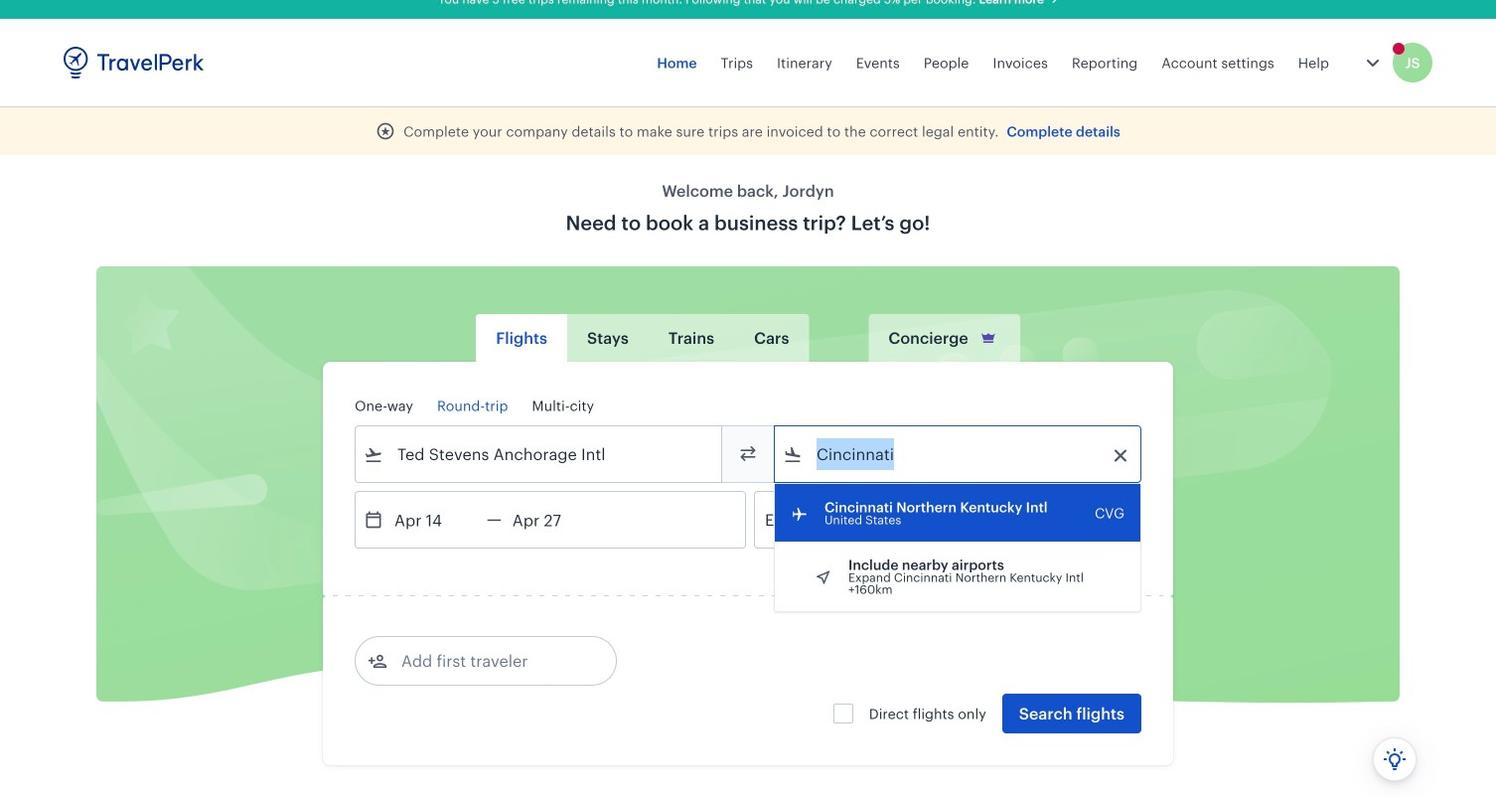 Task type: locate. For each thing, give the bounding box(es) containing it.
To search field
[[803, 438, 1115, 470]]



Task type: describe. For each thing, give the bounding box(es) containing it.
From search field
[[384, 438, 696, 470]]

Depart text field
[[384, 492, 487, 548]]

Return text field
[[502, 492, 605, 548]]

Add first traveler search field
[[388, 645, 594, 677]]



Task type: vqa. For each thing, say whether or not it's contained in the screenshot.
the Depart TEXT FIELD
yes



